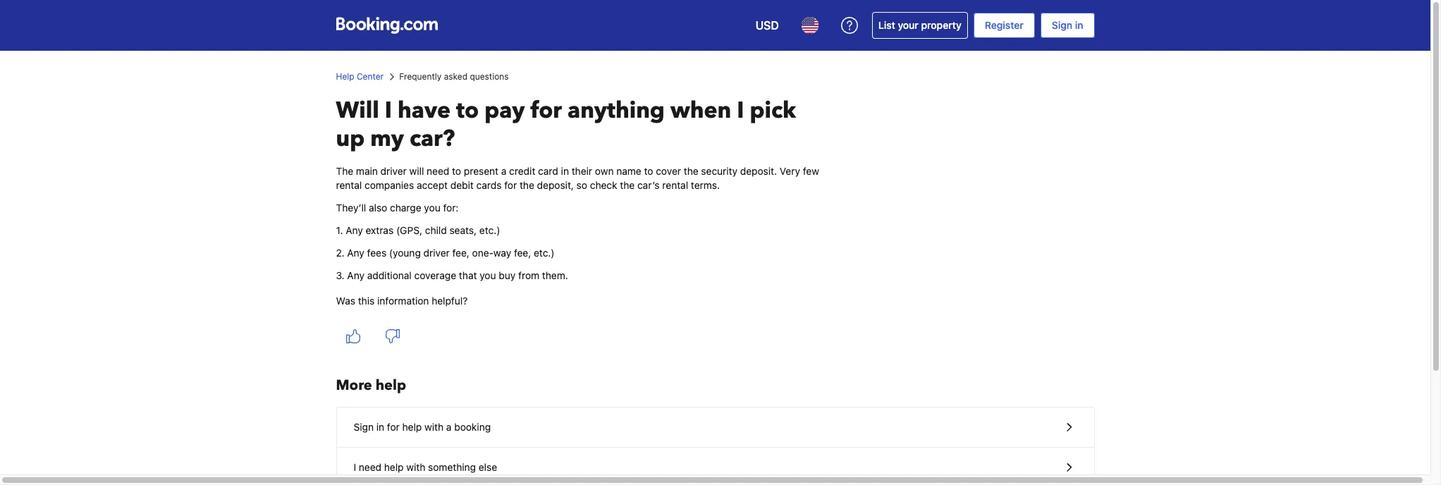 Task type: vqa. For each thing, say whether or not it's contained in the screenshot.
©
no



Task type: describe. For each thing, give the bounding box(es) containing it.
something
[[428, 461, 476, 473]]

1 vertical spatial you
[[480, 269, 496, 281]]

pay
[[484, 95, 525, 126]]

for inside will i have to pay for anything when i pick up my car?
[[531, 95, 562, 126]]

center
[[357, 71, 384, 82]]

in inside "the main driver will need to present a credit card in their own name to cover the security deposit. very few rental companies accept debit cards for the deposit, so check the car's rental terms."
[[561, 165, 569, 177]]

3.
[[336, 269, 345, 281]]

0 vertical spatial etc.)
[[479, 224, 500, 236]]

this
[[358, 295, 375, 307]]

present
[[464, 165, 498, 177]]

your
[[898, 19, 919, 31]]

driver inside "the main driver will need to present a credit card in their own name to cover the security deposit. very few rental companies accept debit cards for the deposit, so check the car's rental terms."
[[380, 165, 407, 177]]

debit
[[450, 179, 474, 191]]

2.
[[336, 247, 344, 259]]

i need help with something else button
[[337, 448, 1094, 485]]

2 horizontal spatial the
[[684, 165, 698, 177]]

helpful?
[[432, 295, 468, 307]]

my
[[370, 123, 404, 154]]

list your property link
[[872, 12, 968, 39]]

accept
[[417, 179, 448, 191]]

sign for sign in for help with a booking
[[354, 421, 374, 433]]

in for sign in
[[1075, 19, 1083, 31]]

more help
[[336, 376, 406, 395]]

cover
[[656, 165, 681, 177]]

2 rental from the left
[[662, 179, 688, 191]]

extras
[[366, 224, 394, 236]]

(gps,
[[396, 224, 422, 236]]

help center
[[336, 71, 384, 82]]

up
[[336, 123, 365, 154]]

the
[[336, 165, 353, 177]]

own
[[595, 165, 614, 177]]

main
[[356, 165, 378, 177]]

any for 3.
[[347, 269, 364, 281]]

2. any fees (young driver fee, one-way fee, etc.)
[[336, 247, 555, 259]]

credit
[[509, 165, 535, 177]]

for inside "the main driver will need to present a credit card in their own name to cover the security deposit. very few rental companies accept debit cards for the deposit, so check the car's rental terms."
[[504, 179, 517, 191]]

any for 2.
[[347, 247, 364, 259]]

buy
[[499, 269, 516, 281]]

0 vertical spatial with
[[424, 421, 444, 433]]

for:
[[443, 202, 459, 214]]

child
[[425, 224, 447, 236]]

was
[[336, 295, 355, 307]]

security
[[701, 165, 737, 177]]

list your property
[[878, 19, 961, 31]]

1.
[[336, 224, 343, 236]]

property
[[921, 19, 961, 31]]

need inside "the main driver will need to present a credit card in their own name to cover the security deposit. very few rental companies accept debit cards for the deposit, so check the car's rental terms."
[[427, 165, 449, 177]]

coverage
[[414, 269, 456, 281]]

1 fee, from the left
[[452, 247, 469, 259]]

anything
[[568, 95, 665, 126]]

few
[[803, 165, 819, 177]]

was this information helpful?
[[336, 295, 468, 307]]

to inside will i have to pay for anything when i pick up my car?
[[456, 95, 479, 126]]

charge
[[390, 202, 421, 214]]

2 fee, from the left
[[514, 247, 531, 259]]

usd button
[[747, 8, 787, 42]]

to up car's
[[644, 165, 653, 177]]

3. any additional coverage that you buy from them.
[[336, 269, 568, 281]]

car's
[[637, 179, 660, 191]]

asked
[[444, 71, 467, 82]]

fees
[[367, 247, 386, 259]]

booking
[[454, 421, 491, 433]]

that
[[459, 269, 477, 281]]

sign in link
[[1040, 13, 1095, 38]]

deposit.
[[740, 165, 777, 177]]



Task type: locate. For each thing, give the bounding box(es) containing it.
1 horizontal spatial i
[[385, 95, 392, 126]]

2 vertical spatial for
[[387, 421, 400, 433]]

need inside button
[[359, 461, 381, 473]]

help right more
[[376, 376, 406, 395]]

need up accept
[[427, 165, 449, 177]]

rental down 'the'
[[336, 179, 362, 191]]

0 vertical spatial driver
[[380, 165, 407, 177]]

0 horizontal spatial a
[[446, 421, 452, 433]]

car?
[[410, 123, 455, 154]]

additional
[[367, 269, 412, 281]]

1 vertical spatial with
[[406, 461, 425, 473]]

1 vertical spatial help
[[402, 421, 422, 433]]

a inside button
[[446, 421, 452, 433]]

you
[[424, 202, 440, 214], [480, 269, 496, 281]]

driver up companies
[[380, 165, 407, 177]]

sign inside button
[[354, 421, 374, 433]]

you left buy in the left of the page
[[480, 269, 496, 281]]

the down name
[[620, 179, 635, 191]]

help up i need help with something else
[[402, 421, 422, 433]]

seats,
[[449, 224, 477, 236]]

1 vertical spatial sign
[[354, 421, 374, 433]]

rental down cover
[[662, 179, 688, 191]]

any
[[346, 224, 363, 236], [347, 247, 364, 259], [347, 269, 364, 281]]

else
[[479, 461, 497, 473]]

information
[[377, 295, 429, 307]]

for
[[531, 95, 562, 126], [504, 179, 517, 191], [387, 421, 400, 433]]

deposit,
[[537, 179, 574, 191]]

driver down "child"
[[423, 247, 450, 259]]

frequently
[[399, 71, 442, 82]]

help down sign in for help with a booking
[[384, 461, 404, 473]]

1 vertical spatial driver
[[423, 247, 450, 259]]

0 horizontal spatial for
[[387, 421, 400, 433]]

very
[[780, 165, 800, 177]]

will
[[336, 95, 379, 126]]

0 horizontal spatial in
[[376, 421, 384, 433]]

to up debit
[[452, 165, 461, 177]]

will
[[409, 165, 424, 177]]

terms.
[[691, 179, 720, 191]]

1 horizontal spatial you
[[480, 269, 496, 281]]

1 vertical spatial any
[[347, 247, 364, 259]]

in for sign in for help with a booking
[[376, 421, 384, 433]]

sign
[[1052, 19, 1072, 31], [354, 421, 374, 433]]

the down credit
[[520, 179, 534, 191]]

2 horizontal spatial in
[[1075, 19, 1083, 31]]

0 horizontal spatial you
[[424, 202, 440, 214]]

1 rental from the left
[[336, 179, 362, 191]]

name
[[616, 165, 641, 177]]

from
[[518, 269, 539, 281]]

need down sign in for help with a booking
[[359, 461, 381, 473]]

the main driver will need to present a credit card in their own name to cover the security deposit. very few rental companies accept debit cards for the deposit, so check the car's rental terms.
[[336, 165, 819, 191]]

1 horizontal spatial the
[[620, 179, 635, 191]]

with left something
[[406, 461, 425, 473]]

way
[[493, 247, 511, 259]]

they'll also charge you for:
[[336, 202, 459, 214]]

0 horizontal spatial sign
[[354, 421, 374, 433]]

1 horizontal spatial sign
[[1052, 19, 1072, 31]]

a left booking
[[446, 421, 452, 433]]

any for 1.
[[346, 224, 363, 236]]

when
[[670, 95, 731, 126]]

the up the terms.
[[684, 165, 698, 177]]

2 vertical spatial any
[[347, 269, 364, 281]]

with left booking
[[424, 421, 444, 433]]

0 horizontal spatial rental
[[336, 179, 362, 191]]

usd
[[756, 19, 779, 32]]

one-
[[472, 247, 493, 259]]

to down asked
[[456, 95, 479, 126]]

a left credit
[[501, 165, 506, 177]]

questions
[[470, 71, 509, 82]]

i
[[385, 95, 392, 126], [737, 95, 744, 126], [354, 461, 356, 473]]

for down credit
[[504, 179, 517, 191]]

you left for:
[[424, 202, 440, 214]]

0 horizontal spatial fee,
[[452, 247, 469, 259]]

sign in
[[1052, 19, 1083, 31]]

0 vertical spatial for
[[531, 95, 562, 126]]

for down more help
[[387, 421, 400, 433]]

sign in for help with a booking link
[[337, 407, 1094, 447]]

0 horizontal spatial need
[[359, 461, 381, 473]]

1 horizontal spatial fee,
[[514, 247, 531, 259]]

their
[[572, 165, 592, 177]]

booking.com online hotel reservations image
[[336, 17, 437, 34]]

1 horizontal spatial a
[[501, 165, 506, 177]]

etc.)
[[479, 224, 500, 236], [534, 247, 555, 259]]

1 vertical spatial a
[[446, 421, 452, 433]]

1 vertical spatial etc.)
[[534, 247, 555, 259]]

in inside button
[[376, 421, 384, 433]]

register link
[[973, 13, 1035, 38]]

check
[[590, 179, 617, 191]]

1. any extras (gps, child seats, etc.)
[[336, 224, 500, 236]]

i need help with something else
[[354, 461, 497, 473]]

sign in for help with a booking button
[[337, 407, 1094, 448]]

a
[[501, 165, 506, 177], [446, 421, 452, 433]]

1 vertical spatial for
[[504, 179, 517, 191]]

will i have to pay for anything when i pick up my car?
[[336, 95, 796, 154]]

list
[[878, 19, 895, 31]]

for inside button
[[387, 421, 400, 433]]

them.
[[542, 269, 568, 281]]

in
[[1075, 19, 1083, 31], [561, 165, 569, 177], [376, 421, 384, 433]]

etc.) up them.
[[534, 247, 555, 259]]

sign right register at the right top of the page
[[1052, 19, 1072, 31]]

2 vertical spatial help
[[384, 461, 404, 473]]

so
[[576, 179, 587, 191]]

0 horizontal spatial driver
[[380, 165, 407, 177]]

1 horizontal spatial for
[[504, 179, 517, 191]]

1 vertical spatial in
[[561, 165, 569, 177]]

0 vertical spatial in
[[1075, 19, 1083, 31]]

0 horizontal spatial the
[[520, 179, 534, 191]]

sign down more help
[[354, 421, 374, 433]]

0 horizontal spatial etc.)
[[479, 224, 500, 236]]

2 vertical spatial in
[[376, 421, 384, 433]]

help center button
[[336, 70, 384, 83]]

0 vertical spatial you
[[424, 202, 440, 214]]

2 horizontal spatial i
[[737, 95, 744, 126]]

1 horizontal spatial need
[[427, 165, 449, 177]]

sign for sign in
[[1052, 19, 1072, 31]]

2 horizontal spatial for
[[531, 95, 562, 126]]

a inside "the main driver will need to present a credit card in their own name to cover the security deposit. very few rental companies accept debit cards for the deposit, so check the car's rental terms."
[[501, 165, 506, 177]]

(young
[[389, 247, 421, 259]]

any right 1.
[[346, 224, 363, 236]]

etc.) up one-
[[479, 224, 500, 236]]

pick
[[750, 95, 796, 126]]

1 horizontal spatial in
[[561, 165, 569, 177]]

register
[[985, 19, 1024, 31]]

0 vertical spatial any
[[346, 224, 363, 236]]

any right 2.
[[347, 247, 364, 259]]

help
[[376, 376, 406, 395], [402, 421, 422, 433], [384, 461, 404, 473]]

0 vertical spatial sign
[[1052, 19, 1072, 31]]

rental
[[336, 179, 362, 191], [662, 179, 688, 191]]

companies
[[364, 179, 414, 191]]

0 vertical spatial a
[[501, 165, 506, 177]]

cards
[[476, 179, 502, 191]]

1 vertical spatial need
[[359, 461, 381, 473]]

they'll
[[336, 202, 366, 214]]

fee,
[[452, 247, 469, 259], [514, 247, 531, 259]]

1 horizontal spatial driver
[[423, 247, 450, 259]]

any right 3.
[[347, 269, 364, 281]]

have
[[398, 95, 451, 126]]

help
[[336, 71, 354, 82]]

the
[[684, 165, 698, 177], [520, 179, 534, 191], [620, 179, 635, 191]]

0 vertical spatial help
[[376, 376, 406, 395]]

fee, right way
[[514, 247, 531, 259]]

to
[[456, 95, 479, 126], [452, 165, 461, 177], [644, 165, 653, 177]]

need
[[427, 165, 449, 177], [359, 461, 381, 473]]

card
[[538, 165, 558, 177]]

sign in for help with a booking
[[354, 421, 491, 433]]

fee, left one-
[[452, 247, 469, 259]]

i inside button
[[354, 461, 356, 473]]

more
[[336, 376, 372, 395]]

0 vertical spatial need
[[427, 165, 449, 177]]

driver
[[380, 165, 407, 177], [423, 247, 450, 259]]

1 horizontal spatial rental
[[662, 179, 688, 191]]

with
[[424, 421, 444, 433], [406, 461, 425, 473]]

1 horizontal spatial etc.)
[[534, 247, 555, 259]]

also
[[369, 202, 387, 214]]

0 horizontal spatial i
[[354, 461, 356, 473]]

for right the pay
[[531, 95, 562, 126]]

frequently asked questions
[[399, 71, 509, 82]]



